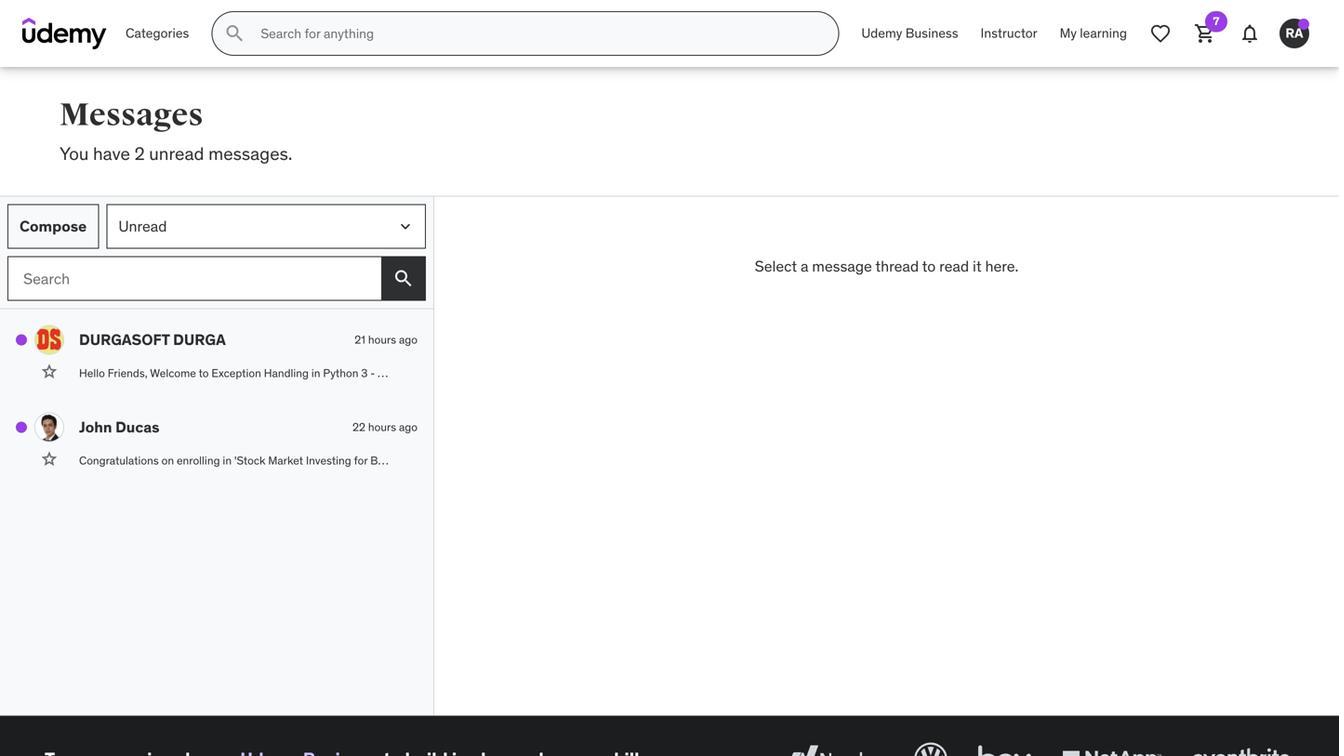 Task type: locate. For each thing, give the bounding box(es) containing it.
udemy business link
[[851, 11, 970, 56]]

thread
[[876, 257, 919, 276]]

course
[[739, 453, 773, 468]]

to left read
[[923, 257, 936, 276]]

2 horizontal spatial you
[[960, 366, 977, 380]]

1 mark as read image from the top
[[16, 335, 27, 346]]

markets,
[[1093, 453, 1137, 468]]

0 vertical spatial learning
[[1080, 25, 1128, 42]]

ago
[[399, 333, 418, 347], [399, 420, 418, 435]]

you right definetely on the right
[[879, 366, 897, 380]]

investing
[[306, 453, 351, 468]]

unread
[[149, 142, 204, 165]]

mark as important image for durgasoft durga
[[40, 362, 59, 381]]

and
[[662, 366, 681, 380], [987, 453, 1006, 468]]

0 horizontal spatial you
[[853, 453, 870, 468]]

on
[[162, 453, 174, 468]]

market
[[268, 453, 303, 468]]

durgasoft durga
[[79, 330, 226, 349]]

1 horizontal spatial are
[[1254, 366, 1269, 380]]

udemy
[[862, 25, 903, 42]]

covers
[[543, 366, 576, 380]]

hello friends,  welcome to exception handling in python 3 - try, except, else, finally course. it covers basics of python and exception handling in detail. definetely you will feel like you are learning directly from the class room. these basics are very helpful to
[[79, 366, 1340, 380]]

2 hours from the top
[[368, 420, 396, 435]]

7
[[1214, 14, 1220, 28]]

mark as read image
[[16, 335, 27, 346], [16, 422, 27, 433]]

my learning link
[[1049, 11, 1139, 56]]

are right like
[[980, 366, 996, 380]]

Search for anything text field
[[257, 18, 816, 49]]

1 hours from the top
[[368, 333, 396, 347]]

wishlist image
[[1150, 22, 1172, 45]]

definetely
[[826, 366, 876, 380]]

enrolling
[[177, 453, 220, 468]]

and left intricacies
[[987, 453, 1006, 468]]

0 horizontal spatial are
[[980, 366, 996, 380]]

0 vertical spatial ago
[[399, 333, 418, 347]]

1 horizontal spatial and
[[987, 453, 1006, 468]]

1 vertical spatial learning
[[999, 366, 1039, 380]]

it
[[533, 366, 540, 380]]

shopping cart with 7 items image
[[1195, 22, 1217, 45]]

exception
[[212, 366, 261, 380]]

mark as important image left the hello
[[40, 362, 59, 381]]

'stock
[[234, 453, 266, 468]]

hours right 22
[[368, 420, 396, 435]]

basics right covers
[[578, 366, 610, 380]]

one
[[428, 453, 447, 468]]

in left 'stock
[[223, 453, 232, 468]]

ago up 'except,' on the left of the page
[[399, 333, 418, 347]]

message
[[812, 257, 872, 276]]

submit search image
[[224, 22, 246, 45]]

feel
[[918, 366, 937, 380]]

it
[[973, 257, 982, 276]]

nasdaq image
[[781, 739, 888, 756]]

0 horizontal spatial learning
[[999, 366, 1039, 380]]

0 vertical spatial hours
[[368, 333, 396, 347]]

1 vertical spatial hours
[[368, 420, 396, 435]]

0 vertical spatial mark as important image
[[40, 362, 59, 381]]

categories
[[126, 25, 189, 42]]

0 horizontal spatial basics
[[578, 366, 610, 380]]

1 horizontal spatial will
[[899, 366, 916, 380]]

except,
[[396, 366, 432, 380]]

will left "feel" at the right
[[899, 366, 916, 380]]

netapp image
[[1059, 739, 1166, 756]]

hours
[[368, 333, 396, 347], [368, 420, 396, 435]]

search image
[[393, 268, 415, 290]]

the
[[1107, 366, 1124, 380], [461, 453, 478, 468], [720, 453, 737, 468], [788, 453, 804, 468], [933, 453, 950, 468], [1074, 453, 1091, 468]]

1 ago from the top
[[399, 333, 418, 347]]

are left very
[[1254, 366, 1269, 380]]

handling
[[264, 366, 309, 380]]

2 mark as important image from the top
[[40, 450, 59, 469]]

will
[[899, 366, 916, 380], [873, 453, 889, 468]]

beginners',
[[370, 453, 425, 468]]

in
[[312, 366, 321, 380], [781, 366, 790, 380], [223, 453, 232, 468], [1262, 453, 1271, 468]]

of
[[613, 366, 623, 380], [449, 453, 459, 468], [776, 453, 786, 468], [1062, 453, 1072, 468]]

will left the learn
[[873, 453, 889, 468]]

from
[[1081, 366, 1105, 380]]

mark as important image
[[40, 362, 59, 381], [40, 450, 59, 469]]

basics right all in the bottom right of the page
[[953, 453, 984, 468]]

0 horizontal spatial will
[[873, 453, 889, 468]]

0 horizontal spatial and
[[662, 366, 681, 380]]

you
[[879, 366, 897, 380], [960, 366, 977, 380], [853, 453, 870, 468]]

ago for durgasoft durga
[[399, 333, 418, 347]]

21
[[355, 333, 366, 347]]

my
[[1060, 25, 1077, 42]]

1 horizontal spatial basics
[[953, 453, 984, 468]]

these
[[1185, 366, 1215, 380]]

mark as important image left the congratulations
[[40, 450, 59, 469]]

helpful
[[1296, 366, 1330, 380]]

messages.
[[208, 142, 293, 165]]

0 vertical spatial basics
[[578, 366, 610, 380]]

to
[[923, 257, 936, 276], [199, 366, 209, 380], [1332, 366, 1340, 380], [1139, 453, 1149, 468]]

2
[[135, 142, 145, 165]]

class
[[1126, 366, 1152, 380]]

john ducas button
[[79, 418, 345, 437]]

try,
[[378, 366, 393, 380]]

Search text field
[[7, 256, 381, 301]]

basics
[[578, 366, 610, 380], [953, 453, 984, 468]]

learning left directly
[[999, 366, 1039, 380]]

you
[[60, 142, 89, 165]]

you right lectures,
[[853, 453, 870, 468]]

1 vertical spatial ago
[[399, 420, 418, 435]]

financial
[[1274, 453, 1316, 468]]

hours right 21
[[368, 333, 396, 347]]

ago up beginners',
[[399, 420, 418, 435]]

you right like
[[960, 366, 977, 380]]

0 vertical spatial mark as read image
[[16, 335, 27, 346]]

are
[[980, 366, 996, 380], [1254, 366, 1269, 380]]

1 mark as important image from the top
[[40, 362, 59, 381]]

mark as read image for durgasoft
[[16, 335, 27, 346]]

congratulations
[[79, 453, 159, 468]]

learning right my
[[1080, 25, 1128, 42]]

to right 'welcome'
[[199, 366, 209, 380]]

handling
[[735, 366, 778, 380]]

hours for john ducas
[[368, 420, 396, 435]]

2 mark as read image from the top
[[16, 422, 27, 433]]

to right markets, at the bottom right of page
[[1139, 453, 1149, 468]]

basics
[[1218, 366, 1251, 380]]

hours for durgasoft durga
[[368, 333, 396, 347]]

21 hours ago
[[355, 333, 418, 347]]

1 vertical spatial mark as important image
[[40, 450, 59, 469]]

1 vertical spatial basics
[[953, 453, 984, 468]]

instructor
[[981, 25, 1038, 42]]

here.
[[986, 257, 1019, 276]]

durga
[[173, 330, 226, 349]]

1 vertical spatial mark as read image
[[16, 422, 27, 433]]

you have alerts image
[[1299, 19, 1310, 30]]

0 vertical spatial will
[[899, 366, 916, 380]]

for
[[354, 453, 368, 468]]

2 ago from the top
[[399, 420, 418, 435]]

durgasoft
[[79, 330, 170, 349]]

7 link
[[1183, 11, 1228, 56]]

and right python
[[662, 366, 681, 380]]

the right over
[[720, 453, 737, 468]]

the left lectures,
[[788, 453, 804, 468]]

1 horizontal spatial learning
[[1080, 25, 1128, 42]]

learning inside "link"
[[1080, 25, 1128, 42]]



Task type: vqa. For each thing, say whether or not it's contained in the screenshot.
WILL
yes



Task type: describe. For each thing, give the bounding box(es) containing it.
of right intricacies
[[1062, 453, 1072, 468]]

hello
[[79, 366, 105, 380]]

0 vertical spatial and
[[662, 366, 681, 380]]

read
[[940, 257, 970, 276]]

of right one
[[449, 453, 459, 468]]

like
[[940, 366, 957, 380]]

detail.
[[793, 366, 823, 380]]

notifications image
[[1239, 22, 1262, 45]]

durgasoft durga button
[[79, 330, 347, 349]]

the right "from"
[[1107, 366, 1124, 380]]

of left python
[[613, 366, 623, 380]]

python
[[323, 366, 359, 380]]

market
[[579, 453, 614, 468]]

john ducas
[[79, 418, 160, 437]]

room.
[[1154, 366, 1183, 380]]

1 are from the left
[[980, 366, 996, 380]]

ra
[[1286, 25, 1304, 41]]

business
[[906, 25, 959, 42]]

finally
[[461, 366, 490, 380]]

compose
[[20, 217, 87, 236]]

box image
[[974, 739, 1036, 756]]

very
[[1272, 366, 1293, 380]]

messages
[[60, 96, 203, 134]]

select a message thread to read it here.
[[755, 257, 1019, 276]]

of right the 'course'
[[776, 453, 786, 468]]

categories button
[[114, 11, 200, 56]]

udemy image
[[22, 18, 107, 49]]

my learning
[[1060, 25, 1128, 42]]

in right journey
[[1262, 453, 1271, 468]]

most
[[481, 453, 506, 468]]

a
[[801, 257, 809, 276]]

instructor link
[[970, 11, 1049, 56]]

stock
[[549, 453, 576, 468]]

the left markets, at the bottom right of page
[[1074, 453, 1091, 468]]

the left most
[[461, 453, 478, 468]]

python
[[625, 366, 660, 380]]

in left 'detail.' at the right
[[781, 366, 790, 380]]

friends,
[[108, 366, 148, 380]]

22 hours ago
[[353, 420, 418, 435]]

else,
[[435, 366, 458, 380]]

have
[[93, 142, 130, 165]]

over
[[694, 453, 718, 468]]

1 vertical spatial and
[[987, 453, 1006, 468]]

ducas
[[115, 418, 160, 437]]

22
[[353, 420, 366, 435]]

1 vertical spatial will
[[873, 453, 889, 468]]

educ
[[1318, 453, 1340, 468]]

udemy business
[[862, 25, 959, 42]]

to right helpful
[[1332, 366, 1340, 380]]

messages you have 2 unread messages.
[[60, 96, 293, 165]]

select
[[755, 257, 797, 276]]

learn
[[892, 453, 917, 468]]

intricacies
[[1008, 453, 1059, 468]]

in left python
[[312, 366, 321, 380]]

john
[[79, 418, 112, 437]]

exception
[[684, 366, 732, 380]]

ago for john ducas
[[399, 420, 418, 435]]

journey
[[1223, 453, 1259, 468]]

1 horizontal spatial you
[[879, 366, 897, 380]]

courses
[[617, 453, 656, 468]]

eventbrite image
[[1188, 739, 1295, 756]]

online!
[[659, 453, 692, 468]]

course.
[[492, 366, 531, 380]]

ra link
[[1273, 11, 1317, 56]]

3
[[361, 366, 368, 380]]

all
[[920, 453, 931, 468]]

welcome
[[150, 366, 196, 380]]

mark as important image for john ducas
[[40, 450, 59, 469]]

congratulations on enrolling in 'stock market investing for beginners', one of the most popular stock market courses online! over the course of the lectures, you will learn all the basics and intricacies of the markets, to kickstart your journey in financial educ
[[79, 453, 1340, 468]]

compose button
[[7, 204, 99, 249]]

your
[[1198, 453, 1220, 468]]

lectures,
[[807, 453, 850, 468]]

volkswagen image
[[911, 739, 952, 756]]

the right all in the bottom right of the page
[[933, 453, 950, 468]]

kickstart
[[1152, 453, 1196, 468]]

popular
[[508, 453, 546, 468]]

2 are from the left
[[1254, 366, 1269, 380]]

mark as read image for john
[[16, 422, 27, 433]]

directly
[[1042, 366, 1079, 380]]



